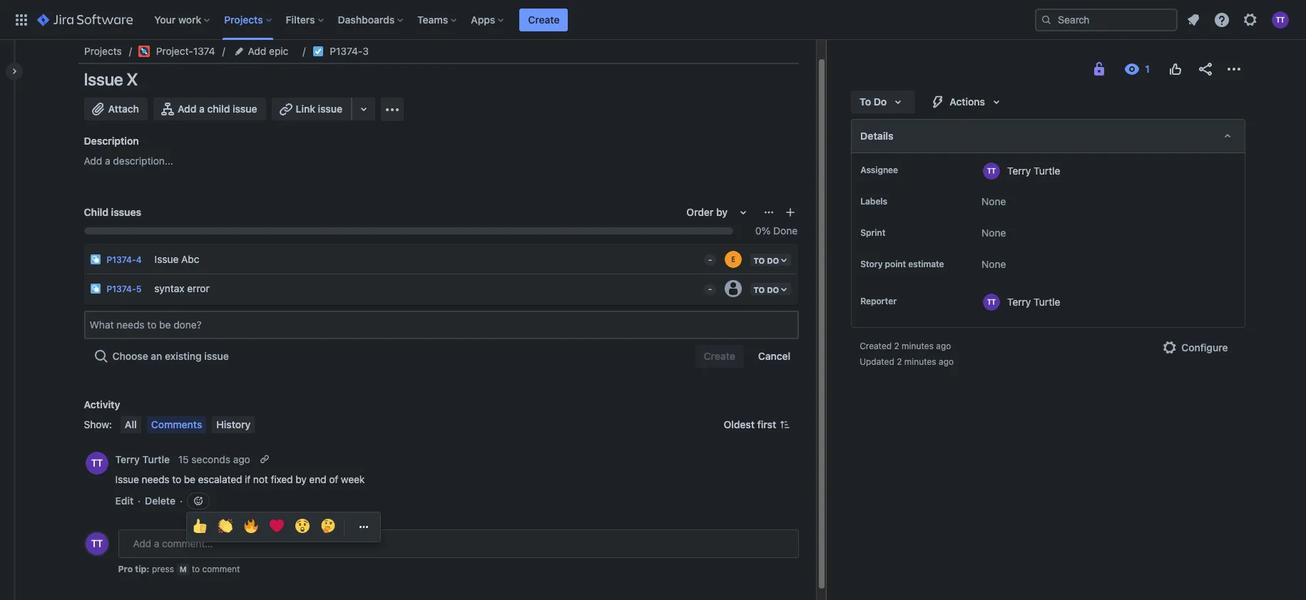 Task type: vqa. For each thing, say whether or not it's contained in the screenshot.
Turtle
yes



Task type: describe. For each thing, give the bounding box(es) containing it.
all button
[[121, 417, 141, 434]]

created
[[860, 341, 892, 352]]

teams
[[418, 13, 448, 25]]

add a description...
[[84, 155, 173, 167]]

p1374-3 link
[[330, 43, 369, 60]]

0 vertical spatial 2
[[895, 341, 900, 352]]

your
[[154, 13, 176, 25]]

create
[[528, 13, 560, 25]]

edit
[[115, 495, 134, 507]]

assignee
[[861, 165, 898, 176]]

activity
[[84, 399, 120, 411]]

issue for add a child issue
[[233, 103, 257, 115]]

0 % done
[[756, 225, 798, 237]]

story
[[861, 259, 883, 270]]

p1374- for 5
[[107, 284, 136, 295]]

terry turtle for assignee
[[1008, 164, 1061, 177]]

comment
[[202, 564, 240, 575]]

search image
[[1041, 14, 1053, 25]]

add for add a description...
[[84, 155, 102, 167]]

link
[[296, 103, 315, 115]]

2 vertical spatial terry turtle
[[115, 454, 170, 466]]

apps
[[471, 13, 496, 25]]

end
[[309, 474, 327, 486]]

add for add epic
[[248, 45, 266, 57]]

actions
[[950, 96, 986, 108]]

history
[[217, 419, 251, 431]]

3 none from the top
[[982, 258, 1007, 270]]

p1374- for 4
[[107, 255, 136, 265]]

terry for assignee
[[1008, 164, 1031, 177]]

configure
[[1182, 342, 1229, 354]]

Search field
[[1035, 8, 1178, 31]]

1 vertical spatial minutes
[[905, 357, 937, 368]]

press
[[152, 564, 174, 575]]

description
[[84, 135, 139, 147]]

all
[[125, 419, 137, 431]]

menu bar containing all
[[118, 417, 258, 434]]

projects button
[[220, 8, 277, 31]]

oldest
[[724, 419, 755, 431]]

copy link to comment image
[[259, 454, 270, 465]]

week
[[341, 474, 365, 486]]

details element
[[851, 119, 1246, 153]]

add for add a child issue
[[178, 103, 197, 115]]

:heart: image
[[270, 520, 284, 534]]

reporter pin to top. only you can see pinned fields. image
[[900, 296, 911, 308]]

project-1374 link
[[139, 43, 215, 60]]

first
[[758, 419, 777, 431]]

do
[[874, 96, 887, 108]]

projects link
[[84, 43, 122, 60]]

turtle for reporter
[[1034, 296, 1061, 308]]

cancel button
[[750, 345, 799, 368]]

issue for issue x
[[84, 69, 123, 89]]

- button for error
[[699, 275, 718, 298]]

choose an existing issue
[[112, 350, 229, 363]]

add app image
[[384, 101, 401, 118]]

settings image
[[1242, 11, 1260, 28]]

project-1374
[[156, 45, 215, 57]]

1 vertical spatial 2
[[897, 357, 902, 368]]

error
[[187, 282, 210, 294]]

apps button
[[467, 8, 510, 31]]

epic
[[269, 45, 288, 57]]

none for sprint
[[982, 227, 1007, 239]]

order by button
[[678, 201, 761, 224]]

dashboards
[[338, 13, 395, 25]]

sprint
[[861, 228, 886, 238]]

child
[[207, 103, 230, 115]]

task image
[[312, 46, 324, 57]]

updated
[[860, 357, 895, 368]]

to
[[860, 96, 871, 108]]

add a child issue
[[178, 103, 257, 115]]

story point estimate pin to top. only you can see pinned fields. image
[[864, 270, 875, 282]]

create button
[[520, 8, 568, 31]]

oldest first
[[724, 419, 777, 431]]

abc
[[181, 253, 199, 265]]

if
[[245, 474, 251, 486]]

issue for choose an existing issue
[[204, 350, 229, 363]]

an
[[151, 350, 162, 363]]

needs
[[142, 474, 170, 486]]

child
[[84, 206, 109, 218]]

project-
[[156, 45, 193, 57]]

terry turtle for reporter
[[1008, 296, 1061, 308]]

show:
[[84, 419, 112, 431]]

a for child
[[199, 103, 205, 115]]

attach
[[108, 103, 139, 115]]

p1374-5
[[107, 284, 142, 295]]

p1374- for 3
[[330, 45, 362, 57]]

2 vertical spatial turtle
[[142, 454, 170, 466]]

m
[[179, 565, 187, 574]]

p1374-4 link
[[107, 255, 142, 265]]

a for description...
[[105, 155, 110, 167]]

escalated
[[198, 474, 242, 486]]

issue actions image
[[764, 207, 775, 218]]

order by
[[687, 206, 728, 218]]

issue needs to be escalated if not fixed by end of week
[[115, 474, 365, 486]]

2 horizontal spatial issue
[[318, 103, 343, 115]]

attach button
[[84, 98, 148, 121]]

- for syntax error
[[708, 284, 713, 295]]

0 vertical spatial to
[[172, 474, 181, 486]]

Add a comment… field
[[118, 530, 799, 559]]

history button
[[212, 417, 255, 434]]

your work
[[154, 13, 201, 25]]

share image
[[1197, 61, 1214, 78]]

sidebar navigation image
[[0, 57, 31, 86]]

5
[[136, 284, 142, 295]]

dashboards button
[[334, 8, 409, 31]]

child issues
[[84, 206, 141, 218]]

syntax error
[[154, 282, 210, 294]]

x
[[127, 69, 138, 89]]

seconds
[[192, 454, 230, 466]]

2 vertical spatial ago
[[233, 454, 250, 466]]

link web pages and more image
[[355, 101, 373, 118]]

create child image
[[785, 207, 797, 218]]

assignee pin to top. only you can see pinned fields. image
[[901, 165, 913, 176]]

0 vertical spatial minutes
[[902, 341, 934, 352]]

order
[[687, 206, 714, 218]]

- button for abc
[[699, 245, 718, 268]]



Task type: locate. For each thing, give the bounding box(es) containing it.
0 vertical spatial issue type: subtask image
[[90, 254, 101, 265]]

p1374- inside 'link'
[[330, 45, 362, 57]]

labels
[[861, 196, 888, 207]]

copy link to issue image
[[366, 45, 377, 56]]

2 horizontal spatial add
[[248, 45, 266, 57]]

issues
[[111, 206, 141, 218]]

by inside popup button
[[717, 206, 728, 218]]

profile image of terry turtle image
[[85, 533, 108, 556]]

ago up issue needs to be escalated if not fixed by end of week
[[233, 454, 250, 466]]

actions button
[[922, 91, 1014, 113]]

:thinking: image
[[321, 520, 335, 534], [321, 520, 335, 534]]

tip:
[[135, 564, 150, 575]]

add inside 'button'
[[178, 103, 197, 115]]

to do button
[[851, 91, 916, 113]]

1 vertical spatial issue
[[155, 253, 179, 265]]

0 horizontal spatial add
[[84, 155, 102, 167]]

:fire: image
[[244, 520, 258, 534], [244, 520, 258, 534]]

unassigned image
[[725, 280, 743, 298]]

1 horizontal spatial to
[[192, 564, 200, 575]]

1 horizontal spatial projects
[[224, 13, 263, 25]]

1 none from the top
[[982, 196, 1007, 208]]

to right m
[[192, 564, 200, 575]]

issue left "abc"
[[155, 253, 179, 265]]

p1374- down p1374-4 link
[[107, 284, 136, 295]]

filters button
[[282, 8, 329, 31]]

syntax
[[154, 282, 184, 294]]

ago right updated
[[939, 357, 954, 368]]

issue abc link
[[149, 245, 699, 274]]

add a child issue button
[[153, 98, 266, 121]]

- button left assignee: eloisefrancis23 icon
[[699, 245, 718, 268]]

pro
[[118, 564, 133, 575]]

%
[[762, 225, 771, 237]]

created 2 minutes ago updated 2 minutes ago
[[860, 341, 954, 368]]

add epic
[[248, 45, 288, 57]]

1 vertical spatial to
[[192, 564, 200, 575]]

issue type: subtask image left p1374-4 link
[[90, 254, 101, 265]]

p1374-
[[330, 45, 362, 57], [107, 255, 136, 265], [107, 284, 136, 295]]

1 vertical spatial none
[[982, 227, 1007, 239]]

add down description
[[84, 155, 102, 167]]

1 - button from the top
[[699, 245, 718, 268]]

issue right existing
[[204, 350, 229, 363]]

1 vertical spatial terry
[[1008, 296, 1031, 308]]

issue down "projects" link
[[84, 69, 123, 89]]

1 vertical spatial a
[[105, 155, 110, 167]]

0 vertical spatial -
[[708, 255, 713, 265]]

minutes right updated
[[905, 357, 937, 368]]

issue up the edit on the left
[[115, 474, 139, 486]]

help image
[[1214, 11, 1231, 28]]

3
[[362, 45, 369, 57]]

fixed
[[271, 474, 293, 486]]

1 vertical spatial p1374-
[[107, 255, 136, 265]]

issue inside button
[[204, 350, 229, 363]]

turtle
[[1034, 164, 1061, 177], [1034, 296, 1061, 308], [142, 454, 170, 466]]

2 issue type: subtask image from the top
[[90, 283, 101, 295]]

by right order
[[717, 206, 728, 218]]

:thumbsup: image
[[193, 520, 207, 534], [193, 520, 207, 534]]

minutes right "created"
[[902, 341, 934, 352]]

0 vertical spatial ago
[[937, 341, 952, 352]]

1 vertical spatial by
[[296, 474, 307, 486]]

0 vertical spatial none
[[982, 196, 1007, 208]]

banner containing your work
[[0, 0, 1307, 40]]

0 horizontal spatial a
[[105, 155, 110, 167]]

to
[[172, 474, 181, 486], [192, 564, 200, 575]]

add inside popup button
[[248, 45, 266, 57]]

p1374-5 link
[[107, 284, 142, 295]]

:astonished: image
[[295, 520, 310, 534], [295, 520, 310, 534]]

assignee: eloisefrancis23 image
[[725, 251, 743, 268]]

0 vertical spatial p1374-
[[330, 45, 362, 57]]

story point estimate
[[861, 259, 945, 270]]

- left unassigned icon
[[708, 284, 713, 295]]

banner
[[0, 0, 1307, 40]]

choose
[[112, 350, 148, 363]]

filters
[[286, 13, 315, 25]]

1 vertical spatial turtle
[[1034, 296, 1061, 308]]

0 vertical spatial issue
[[84, 69, 123, 89]]

1 horizontal spatial add
[[178, 103, 197, 115]]

actions image
[[1226, 61, 1243, 78]]

notifications image
[[1185, 11, 1202, 28]]

1 horizontal spatial a
[[199, 103, 205, 115]]

a
[[199, 103, 205, 115], [105, 155, 110, 167]]

terry for reporter
[[1008, 296, 1031, 308]]

0 vertical spatial turtle
[[1034, 164, 1061, 177]]

1 vertical spatial - button
[[699, 275, 718, 298]]

0 vertical spatial terry
[[1008, 164, 1031, 177]]

p1374-3
[[330, 45, 369, 57]]

projects inside projects popup button
[[224, 13, 263, 25]]

be
[[184, 474, 196, 486]]

reporter
[[861, 296, 897, 307]]

syntax error link
[[149, 275, 699, 303]]

jira software image
[[37, 11, 133, 28], [37, 11, 133, 28]]

2 vertical spatial issue
[[115, 474, 139, 486]]

point
[[885, 259, 906, 270]]

2 vertical spatial add
[[84, 155, 102, 167]]

menu bar
[[118, 417, 258, 434]]

1 horizontal spatial by
[[717, 206, 728, 218]]

appswitcher icon image
[[13, 11, 30, 28]]

to left be
[[172, 474, 181, 486]]

2 right updated
[[897, 357, 902, 368]]

0 horizontal spatial by
[[296, 474, 307, 486]]

1 issue type: subtask image from the top
[[90, 254, 101, 265]]

turtle for assignee
[[1034, 164, 1061, 177]]

4
[[136, 255, 142, 265]]

project 1374 image
[[139, 46, 150, 57]]

2 none from the top
[[982, 227, 1007, 239]]

issue abc
[[155, 253, 199, 265]]

issue type: subtask image for syntax error
[[90, 283, 101, 295]]

description...
[[113, 155, 173, 167]]

1 vertical spatial issue type: subtask image
[[90, 283, 101, 295]]

- for issue abc
[[708, 255, 713, 265]]

0 vertical spatial projects
[[224, 13, 263, 25]]

issue type: subtask image
[[90, 254, 101, 265], [90, 283, 101, 295]]

2
[[895, 341, 900, 352], [897, 357, 902, 368]]

issue type: subtask image left p1374-5
[[90, 283, 101, 295]]

Child issues field
[[85, 313, 798, 338]]

2 - from the top
[[708, 284, 713, 295]]

add left the child
[[178, 103, 197, 115]]

1 vertical spatial add
[[178, 103, 197, 115]]

0
[[756, 225, 762, 237]]

projects for "projects" link
[[84, 45, 122, 57]]

a inside 'button'
[[199, 103, 205, 115]]

add reaction image
[[193, 496, 204, 507]]

link issue button
[[272, 98, 353, 121]]

of
[[329, 474, 338, 486]]

primary element
[[9, 0, 1035, 40]]

ago right "created"
[[937, 341, 952, 352]]

more image
[[355, 519, 373, 536]]

a left the child
[[199, 103, 205, 115]]

0 vertical spatial a
[[199, 103, 205, 115]]

newest first image
[[779, 420, 791, 431]]

0 horizontal spatial to
[[172, 474, 181, 486]]

:heart: image
[[270, 520, 284, 534]]

terry turtle
[[1008, 164, 1061, 177], [1008, 296, 1061, 308], [115, 454, 170, 466]]

projects up issue x
[[84, 45, 122, 57]]

edit button
[[115, 495, 134, 509]]

issue
[[233, 103, 257, 115], [318, 103, 343, 115], [204, 350, 229, 363]]

1 horizontal spatial issue
[[233, 103, 257, 115]]

0 vertical spatial terry turtle
[[1008, 164, 1061, 177]]

configure link
[[1153, 337, 1237, 360]]

your work button
[[150, 8, 216, 31]]

ago
[[937, 341, 952, 352], [939, 357, 954, 368], [233, 454, 250, 466]]

1 vertical spatial -
[[708, 284, 713, 295]]

0 horizontal spatial projects
[[84, 45, 122, 57]]

1374
[[193, 45, 215, 57]]

0 vertical spatial by
[[717, 206, 728, 218]]

by
[[717, 206, 728, 218], [296, 474, 307, 486]]

2 - button from the top
[[699, 275, 718, 298]]

p1374-4
[[107, 255, 142, 265]]

:clap: image
[[218, 520, 233, 534]]

issue for issue needs to be escalated if not fixed by end of week
[[115, 474, 139, 486]]

existing
[[165, 350, 202, 363]]

0 horizontal spatial issue
[[204, 350, 229, 363]]

p1374- up p1374-5 "link"
[[107, 255, 136, 265]]

issue for issue abc
[[155, 253, 179, 265]]

1 - from the top
[[708, 255, 713, 265]]

work
[[178, 13, 201, 25]]

not
[[253, 474, 268, 486]]

2 right "created"
[[895, 341, 900, 352]]

0 vertical spatial - button
[[699, 245, 718, 268]]

1 vertical spatial ago
[[939, 357, 954, 368]]

done
[[774, 225, 798, 237]]

2 vertical spatial p1374-
[[107, 284, 136, 295]]

1 vertical spatial projects
[[84, 45, 122, 57]]

add left epic
[[248, 45, 266, 57]]

1 vertical spatial terry turtle
[[1008, 296, 1061, 308]]

- button left unassigned icon
[[699, 275, 718, 298]]

projects for projects popup button
[[224, 13, 263, 25]]

- left assignee: eloisefrancis23 icon
[[708, 255, 713, 265]]

vote options: no one has voted for this issue yet. image
[[1167, 61, 1184, 78]]

your profile and settings image
[[1272, 11, 1290, 28]]

2 vertical spatial terry
[[115, 454, 140, 466]]

to do
[[860, 96, 887, 108]]

issue type: subtask image for issue abc
[[90, 254, 101, 265]]

2 vertical spatial none
[[982, 258, 1007, 270]]

- button
[[699, 245, 718, 268], [699, 275, 718, 298]]

projects up add epic popup button
[[224, 13, 263, 25]]

pro tip: press m to comment
[[118, 564, 240, 575]]

0 vertical spatial add
[[248, 45, 266, 57]]

by left end
[[296, 474, 307, 486]]

p1374- left copy link to issue image
[[330, 45, 362, 57]]

delete button
[[145, 495, 176, 509]]

none for labels
[[982, 196, 1007, 208]]

a down description
[[105, 155, 110, 167]]

issue right the child
[[233, 103, 257, 115]]

15
[[178, 454, 189, 466]]

issue
[[84, 69, 123, 89], [155, 253, 179, 265], [115, 474, 139, 486]]

:clap: image
[[218, 520, 233, 534]]

issue right link at the top left of page
[[318, 103, 343, 115]]



